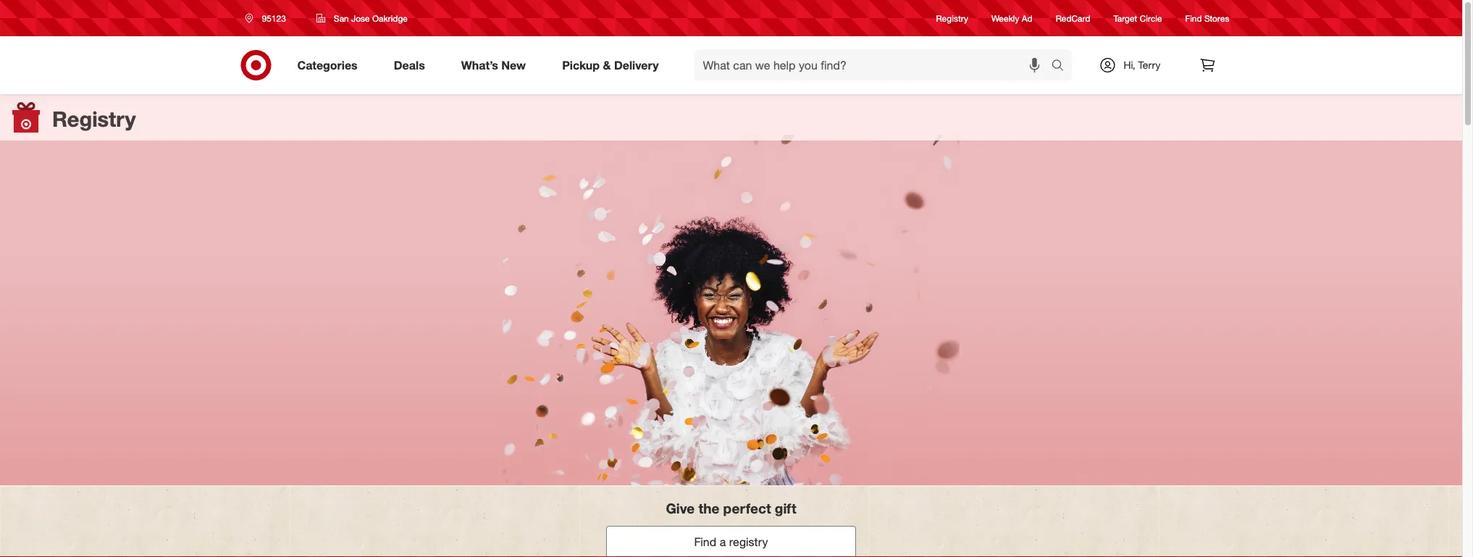Task type: describe. For each thing, give the bounding box(es) containing it.
oakridge
[[372, 13, 408, 24]]

give the perfect gift
[[666, 500, 797, 517]]

95123 button
[[236, 5, 301, 31]]

what's new
[[461, 58, 526, 72]]

hi, terry
[[1124, 59, 1161, 71]]

pickup
[[562, 58, 600, 72]]

0 horizontal spatial registry
[[52, 106, 136, 131]]

delivery
[[614, 58, 659, 72]]

find for find stores
[[1186, 13, 1203, 23]]

ad
[[1022, 13, 1033, 23]]

stores
[[1205, 13, 1230, 23]]

deals link
[[382, 49, 443, 81]]

target
[[1114, 13, 1138, 23]]

find stores
[[1186, 13, 1230, 23]]

find stores link
[[1186, 12, 1230, 24]]

gift
[[775, 500, 797, 517]]

redcard
[[1056, 13, 1091, 23]]

weekly ad link
[[992, 12, 1033, 24]]

categories link
[[285, 49, 376, 81]]

search button
[[1045, 49, 1080, 84]]



Task type: vqa. For each thing, say whether or not it's contained in the screenshot.
rightmost shark
no



Task type: locate. For each thing, give the bounding box(es) containing it.
find
[[1186, 13, 1203, 23], [695, 535, 717, 549]]

a
[[720, 535, 726, 549]]

target circle
[[1114, 13, 1163, 23]]

find left a
[[695, 535, 717, 549]]

1 horizontal spatial find
[[1186, 13, 1203, 23]]

registry
[[729, 535, 768, 549]]

find inside button
[[695, 535, 717, 549]]

weekly ad
[[992, 13, 1033, 23]]

terry
[[1139, 59, 1161, 71]]

hi,
[[1124, 59, 1136, 71]]

0 horizontal spatial find
[[695, 535, 717, 549]]

the
[[699, 500, 720, 517]]

san jose oakridge button
[[307, 5, 417, 31]]

What can we help you find? suggestions appear below search field
[[695, 49, 1055, 81]]

1 horizontal spatial registry
[[937, 13, 969, 23]]

find a registry button
[[606, 526, 856, 557]]

what's
[[461, 58, 498, 72]]

san
[[334, 13, 349, 24]]

search
[[1045, 59, 1080, 74]]

pickup & delivery link
[[550, 49, 677, 81]]

registry link
[[937, 12, 969, 24]]

weekly
[[992, 13, 1020, 23]]

&
[[603, 58, 611, 72]]

deals
[[394, 58, 425, 72]]

circle
[[1140, 13, 1163, 23]]

0 vertical spatial find
[[1186, 13, 1203, 23]]

what's new link
[[449, 49, 544, 81]]

target circle link
[[1114, 12, 1163, 24]]

redcard link
[[1056, 12, 1091, 24]]

1 vertical spatial find
[[695, 535, 717, 549]]

new
[[502, 58, 526, 72]]

95123
[[262, 13, 286, 24]]

registry
[[937, 13, 969, 23], [52, 106, 136, 131]]

find left stores
[[1186, 13, 1203, 23]]

perfect
[[724, 500, 771, 517]]

jose
[[351, 13, 370, 24]]

0 vertical spatial registry
[[937, 13, 969, 23]]

find for find a registry
[[695, 535, 717, 549]]

san jose oakridge
[[334, 13, 408, 24]]

categories
[[297, 58, 358, 72]]

give
[[666, 500, 695, 517]]

find a registry
[[695, 535, 768, 549]]

1 vertical spatial registry
[[52, 106, 136, 131]]

pickup & delivery
[[562, 58, 659, 72]]



